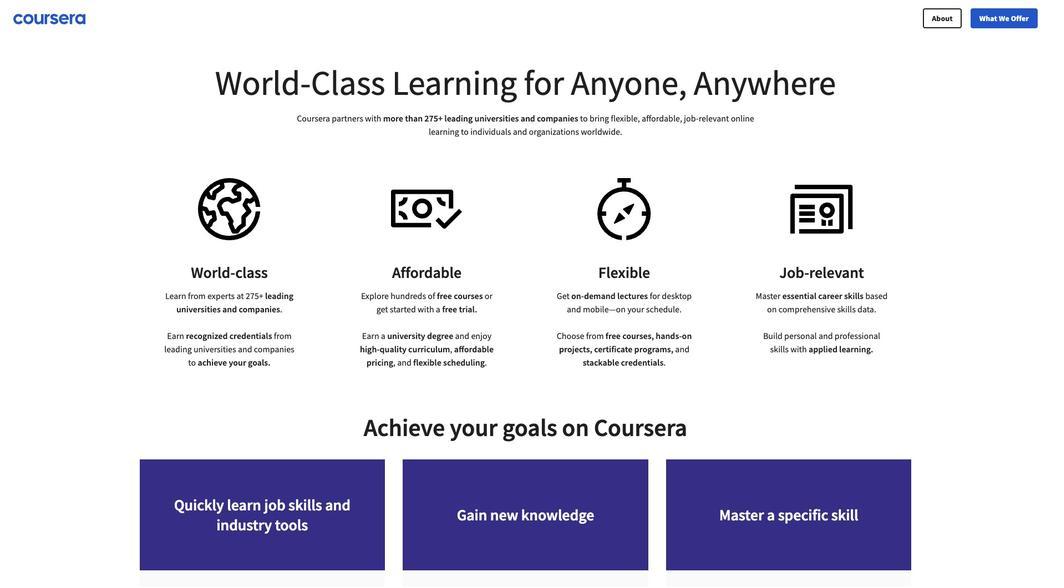 Task type: describe. For each thing, give the bounding box(es) containing it.
data.
[[858, 304, 877, 315]]

on-
[[572, 290, 584, 301]]

we
[[999, 13, 1010, 23]]

job
[[264, 495, 286, 515]]

knowledge
[[522, 505, 594, 525]]

with inside build personal and professional skills with
[[791, 344, 807, 355]]

your for achieve your goals on coursera
[[450, 412, 498, 443]]

about
[[932, 13, 953, 23]]

offer
[[1011, 13, 1029, 23]]

achieve your goals on coursera
[[364, 412, 688, 443]]

and down the quality
[[397, 357, 412, 368]]

credentials for stackable
[[621, 357, 664, 368]]

a for earn a university degree and enjoy high-quality curriculum ,
[[381, 330, 386, 341]]

tools
[[275, 515, 308, 535]]

online
[[731, 113, 755, 124]]

from for learn
[[188, 290, 206, 301]]

free for free trial.
[[442, 304, 457, 315]]

for desktop and mobile—on your schedule.
[[567, 290, 692, 315]]

earn recognized credentials
[[167, 330, 272, 341]]

certificate
[[594, 344, 633, 355]]

class
[[235, 262, 268, 282]]

earn a university degree and enjoy high-quality curriculum ,
[[360, 330, 492, 355]]

flexible,
[[611, 113, 640, 124]]

skill
[[832, 505, 859, 525]]

, and flexible scheduling .
[[393, 357, 487, 368]]

world-class learning for anyone, anywhere
[[215, 61, 836, 104]]

flexible
[[599, 262, 650, 282]]

of
[[428, 290, 435, 301]]

1 vertical spatial ,
[[393, 357, 396, 368]]

hundreds
[[391, 290, 426, 301]]

and stackable credentials .
[[583, 344, 690, 368]]

2 horizontal spatial leading
[[445, 113, 473, 124]]

trial.
[[459, 304, 477, 315]]

learning.
[[840, 344, 874, 355]]

and inside leading universities and companies
[[223, 304, 237, 315]]

affordable,
[[642, 113, 683, 124]]

schedule.
[[646, 304, 682, 315]]

certificates image
[[786, 174, 858, 245]]

1 vertical spatial to
[[461, 126, 469, 137]]

goals
[[503, 412, 558, 443]]

worldwide.
[[581, 126, 623, 137]]

university
[[387, 330, 426, 341]]

bring
[[590, 113, 609, 124]]

1 vertical spatial relevant
[[810, 262, 864, 282]]

courses
[[454, 290, 483, 301]]

essential
[[783, 290, 817, 301]]

what we offer button
[[971, 8, 1038, 28]]

companies inside from leading universities and companies to
[[254, 344, 295, 355]]

hands-
[[656, 330, 682, 341]]

for inside for desktop and mobile—on your schedule.
[[650, 290, 660, 301]]

applied
[[809, 344, 838, 355]]

individuals
[[471, 126, 511, 137]]

coursera logo image
[[13, 14, 85, 24]]

affordable pricing
[[367, 344, 494, 368]]

about button
[[923, 8, 962, 28]]

job-
[[780, 262, 810, 282]]

skills for based on comprehensive skills data.
[[838, 304, 856, 315]]

0 vertical spatial for
[[524, 61, 564, 104]]

0 horizontal spatial 275+
[[246, 290, 263, 301]]

0 horizontal spatial .
[[280, 304, 282, 315]]

free trial.
[[442, 304, 477, 315]]

leading inside leading universities and companies
[[265, 290, 294, 301]]

skills for master essential career skills
[[845, 290, 864, 301]]

recognized
[[186, 330, 228, 341]]

desktop
[[662, 290, 692, 301]]

and inside 'quickly learn job skills and industry tools'
[[325, 495, 351, 515]]

relevant inside to bring flexible, affordable, job-relevant online learning to individuals and organizations worldwide.
[[699, 113, 729, 124]]

comprehensive
[[779, 304, 836, 315]]

at
[[237, 290, 244, 301]]

enjoy
[[471, 330, 492, 341]]

job-
[[684, 113, 699, 124]]

on for achieve your goals on coursera
[[562, 412, 589, 443]]

demand
[[584, 290, 616, 301]]

industry
[[217, 515, 272, 535]]

leading universities and companies
[[176, 290, 294, 315]]

quickly
[[174, 495, 224, 515]]

gain
[[457, 505, 487, 525]]

1 horizontal spatial .
[[485, 357, 487, 368]]

scheduling
[[443, 357, 485, 368]]

curriculum
[[408, 344, 450, 355]]

learn from experts at 275+
[[165, 290, 265, 301]]

get
[[557, 290, 570, 301]]

achieve
[[198, 357, 227, 368]]

achieve
[[364, 412, 445, 443]]

affordable
[[454, 344, 494, 355]]

0 horizontal spatial coursera
[[297, 113, 330, 124]]

lectures
[[618, 290, 648, 301]]

and inside build personal and professional skills with
[[819, 330, 833, 341]]

earn for earn a university degree and enjoy high-quality curriculum ,
[[362, 330, 379, 341]]

your inside for desktop and mobile—on your schedule.
[[628, 304, 645, 315]]



Task type: vqa. For each thing, say whether or not it's contained in the screenshot.
'world,'
no



Task type: locate. For each thing, give the bounding box(es) containing it.
0 horizontal spatial earn
[[167, 330, 184, 341]]

free for free courses, hands-on projects, certificate programs,
[[606, 330, 621, 341]]

or get started with a
[[377, 290, 493, 315]]

1 vertical spatial your
[[229, 357, 246, 368]]

programs,
[[635, 344, 674, 355]]

2 horizontal spatial on
[[768, 304, 777, 315]]

affordable
[[392, 262, 462, 282]]

1 horizontal spatial your
[[450, 412, 498, 443]]

1 vertical spatial a
[[381, 330, 386, 341]]

earn left recognized
[[167, 330, 184, 341]]

1 horizontal spatial from
[[274, 330, 292, 341]]

on right goals
[[562, 412, 589, 443]]

and up applied
[[819, 330, 833, 341]]

build
[[764, 330, 783, 341]]

a inside the earn a university degree and enjoy high-quality curriculum ,
[[381, 330, 386, 341]]

2 horizontal spatial to
[[580, 113, 588, 124]]

from inside from leading universities and companies to
[[274, 330, 292, 341]]

quality
[[380, 344, 407, 355]]

universities inside from leading universities and companies to
[[194, 344, 236, 355]]

1 vertical spatial coursera
[[594, 412, 688, 443]]

to
[[580, 113, 588, 124], [461, 126, 469, 137], [188, 357, 196, 368]]

0 vertical spatial coursera
[[297, 113, 330, 124]]

2 vertical spatial a
[[767, 505, 775, 525]]

1 vertical spatial leading
[[265, 290, 294, 301]]

and inside and stackable credentials .
[[676, 344, 690, 355]]

universities up individuals
[[475, 113, 519, 124]]

projects,
[[559, 344, 593, 355]]

. inside and stackable credentials .
[[664, 357, 666, 368]]

and right tools at the left bottom of the page
[[325, 495, 351, 515]]

1 vertical spatial free
[[442, 304, 457, 315]]

choose
[[557, 330, 585, 341]]

0 horizontal spatial your
[[229, 357, 246, 368]]

and inside to bring flexible, affordable, job-relevant online learning to individuals and organizations worldwide.
[[513, 126, 527, 137]]

master
[[756, 290, 781, 301], [720, 505, 764, 525]]

and down hands-
[[676, 344, 690, 355]]

0 vertical spatial on
[[768, 304, 777, 315]]

1 horizontal spatial credentials
[[621, 357, 664, 368]]

and up the achieve your goals.
[[238, 344, 252, 355]]

, down degree
[[450, 344, 453, 355]]

on inside free courses, hands-on projects, certificate programs,
[[682, 330, 692, 341]]

and right individuals
[[513, 126, 527, 137]]

master for master a specific skill
[[720, 505, 764, 525]]

based
[[866, 290, 888, 301]]

than
[[405, 113, 423, 124]]

credentials inside and stackable credentials .
[[621, 357, 664, 368]]

get
[[377, 304, 388, 315]]

your
[[628, 304, 645, 315], [229, 357, 246, 368], [450, 412, 498, 443]]

on up build
[[768, 304, 777, 315]]

new
[[490, 505, 519, 525]]

, inside the earn a university degree and enjoy high-quality curriculum ,
[[450, 344, 453, 355]]

skills down build
[[771, 344, 789, 355]]

2 vertical spatial companies
[[254, 344, 295, 355]]

1 vertical spatial credentials
[[621, 357, 664, 368]]

specific
[[778, 505, 829, 525]]

1 vertical spatial universities
[[176, 304, 221, 315]]

degree
[[427, 330, 454, 341]]

0 horizontal spatial from
[[188, 290, 206, 301]]

anywhere
[[694, 61, 836, 104]]

world-class
[[191, 262, 268, 282]]

for up organizations
[[524, 61, 564, 104]]

companies down at
[[239, 304, 280, 315]]

and down on-
[[567, 304, 581, 315]]

2 earn from the left
[[362, 330, 379, 341]]

free up certificate
[[606, 330, 621, 341]]

2 horizontal spatial from
[[586, 330, 604, 341]]

0 vertical spatial with
[[365, 113, 382, 124]]

skills up data.
[[845, 290, 864, 301]]

master for master essential career skills
[[756, 290, 781, 301]]

and down the experts
[[223, 304, 237, 315]]

leading inside from leading universities and companies to
[[164, 344, 192, 355]]

your for achieve your goals.
[[229, 357, 246, 368]]

about link
[[923, 8, 962, 28]]

1 horizontal spatial to
[[461, 126, 469, 137]]

skills right job
[[289, 495, 322, 515]]

leading down recognized
[[164, 344, 192, 355]]

relevant up career
[[810, 262, 864, 282]]

free courses, hands-on projects, certificate programs,
[[559, 330, 692, 355]]

professional
[[835, 330, 881, 341]]

from
[[188, 290, 206, 301], [274, 330, 292, 341], [586, 330, 604, 341]]

1 horizontal spatial leading
[[265, 290, 294, 301]]

what we offer link
[[971, 8, 1038, 28]]

what
[[980, 13, 998, 23]]

0 vertical spatial your
[[628, 304, 645, 315]]

2 horizontal spatial a
[[767, 505, 775, 525]]

free
[[437, 290, 452, 301], [442, 304, 457, 315], [606, 330, 621, 341]]

quickly learn job skills and industry tools
[[174, 495, 351, 535]]

0 vertical spatial credentials
[[230, 330, 272, 341]]

career
[[819, 290, 843, 301]]

and inside from leading universities and companies to
[[238, 344, 252, 355]]

to inside from leading universities and companies to
[[188, 357, 196, 368]]

2 vertical spatial universities
[[194, 344, 236, 355]]

learning
[[392, 61, 517, 104]]

275+
[[425, 113, 443, 124], [246, 290, 263, 301]]

0 horizontal spatial to
[[188, 357, 196, 368]]

build personal and professional skills with
[[764, 330, 881, 355]]

2 vertical spatial to
[[188, 357, 196, 368]]

0 horizontal spatial on
[[562, 412, 589, 443]]

1 horizontal spatial on
[[682, 330, 692, 341]]

a left the specific
[[767, 505, 775, 525]]

a down explore hundreds of free courses
[[436, 304, 441, 315]]

leading up learning
[[445, 113, 473, 124]]

credentials
[[230, 330, 272, 341], [621, 357, 664, 368]]

master a specific skill
[[720, 505, 859, 525]]

1 horizontal spatial relevant
[[810, 262, 864, 282]]

skills inside 'quickly learn job skills and industry tools'
[[289, 495, 322, 515]]

or
[[485, 290, 493, 301]]

mobile—on
[[583, 304, 626, 315]]

1 horizontal spatial for
[[650, 290, 660, 301]]

0 vertical spatial 275+
[[425, 113, 443, 124]]

0 vertical spatial free
[[437, 290, 452, 301]]

with down explore hundreds of free courses
[[418, 304, 434, 315]]

universities inside leading universities and companies
[[176, 304, 221, 315]]

0 horizontal spatial relevant
[[699, 113, 729, 124]]

experts
[[208, 290, 235, 301]]

2 vertical spatial free
[[606, 330, 621, 341]]

earn up high- on the bottom left of page
[[362, 330, 379, 341]]

from for choose
[[586, 330, 604, 341]]

compass image
[[589, 174, 660, 245]]

relevant left online
[[699, 113, 729, 124]]

275+ up learning
[[425, 113, 443, 124]]

what we offer
[[980, 13, 1029, 23]]

learning
[[429, 126, 459, 137]]

0 horizontal spatial ,
[[393, 357, 396, 368]]

for
[[524, 61, 564, 104], [650, 290, 660, 301]]

coursera partners with more than 275+ leading universities and companies
[[297, 113, 579, 124]]

money currency image
[[391, 174, 463, 245]]

2 horizontal spatial with
[[791, 344, 807, 355]]

skills inside based on comprehensive skills data.
[[838, 304, 856, 315]]

1 horizontal spatial coursera
[[594, 412, 688, 443]]

leading
[[445, 113, 473, 124], [265, 290, 294, 301], [164, 344, 192, 355]]

1 vertical spatial 275+
[[246, 290, 263, 301]]

from leading universities and companies to
[[164, 330, 295, 368]]

a up the quality
[[381, 330, 386, 341]]

courses,
[[623, 330, 654, 341]]

to bring flexible, affordable, job-relevant online learning to individuals and organizations worldwide.
[[429, 113, 755, 137]]

universities down learn from experts at 275+
[[176, 304, 221, 315]]

get on-demand lectures
[[557, 290, 650, 301]]

2 vertical spatial leading
[[164, 344, 192, 355]]

1 vertical spatial for
[[650, 290, 660, 301]]

applied learning.
[[809, 344, 874, 355]]

pricing
[[367, 357, 393, 368]]

companies up goals.
[[254, 344, 295, 355]]

on inside based on comprehensive skills data.
[[768, 304, 777, 315]]

, down the quality
[[393, 357, 396, 368]]

1 vertical spatial companies
[[239, 304, 280, 315]]

0 vertical spatial to
[[580, 113, 588, 124]]

0 horizontal spatial for
[[524, 61, 564, 104]]

personal
[[785, 330, 817, 341]]

world- for class
[[215, 61, 311, 104]]

and inside for desktop and mobile—on your schedule.
[[567, 304, 581, 315]]

skills inside build personal and professional skills with
[[771, 344, 789, 355]]

goals.
[[248, 357, 271, 368]]

with left more
[[365, 113, 382, 124]]

free inside free courses, hands-on projects, certificate programs,
[[606, 330, 621, 341]]

0 horizontal spatial a
[[381, 330, 386, 341]]

explore
[[361, 290, 389, 301]]

2 vertical spatial on
[[562, 412, 589, 443]]

earn inside the earn a university degree and enjoy high-quality curriculum ,
[[362, 330, 379, 341]]

world- for class
[[191, 262, 235, 282]]

0 horizontal spatial credentials
[[230, 330, 272, 341]]

leading down 'class'
[[265, 290, 294, 301]]

free left trial.
[[442, 304, 457, 315]]

master essential career skills
[[756, 290, 864, 301]]

and up organizations
[[521, 113, 535, 124]]

0 vertical spatial companies
[[537, 113, 579, 124]]

2 vertical spatial your
[[450, 412, 498, 443]]

skills for quickly learn job skills and industry tools
[[289, 495, 322, 515]]

organizations
[[529, 126, 579, 137]]

2 horizontal spatial your
[[628, 304, 645, 315]]

and inside the earn a university degree and enjoy high-quality curriculum ,
[[455, 330, 470, 341]]

0 vertical spatial world-
[[215, 61, 311, 104]]

free right the of
[[437, 290, 452, 301]]

275+ right at
[[246, 290, 263, 301]]

a inside or get started with a
[[436, 304, 441, 315]]

for up schedule.
[[650, 290, 660, 301]]

companies up organizations
[[537, 113, 579, 124]]

job-relevant
[[780, 262, 864, 282]]

and up the affordable
[[455, 330, 470, 341]]

1 vertical spatial with
[[418, 304, 434, 315]]

companies inside leading universities and companies
[[239, 304, 280, 315]]

credentials down programs,
[[621, 357, 664, 368]]

gain new knowledge
[[457, 505, 594, 525]]

globe image
[[194, 174, 265, 245]]

a for master a specific skill
[[767, 505, 775, 525]]

1 vertical spatial master
[[720, 505, 764, 525]]

0 horizontal spatial leading
[[164, 344, 192, 355]]

to left bring
[[580, 113, 588, 124]]

coursera
[[297, 113, 330, 124], [594, 412, 688, 443]]

achieve your goals.
[[198, 357, 271, 368]]

partners
[[332, 113, 363, 124]]

credentials up goals.
[[230, 330, 272, 341]]

learn
[[165, 290, 186, 301]]

explore hundreds of free courses
[[361, 290, 485, 301]]

0 vertical spatial master
[[756, 290, 781, 301]]

to right learning
[[461, 126, 469, 137]]

on down desktop
[[682, 330, 692, 341]]

1 horizontal spatial ,
[[450, 344, 453, 355]]

earn for earn recognized credentials
[[167, 330, 184, 341]]

1 vertical spatial on
[[682, 330, 692, 341]]

1 horizontal spatial 275+
[[425, 113, 443, 124]]

class
[[311, 61, 385, 104]]

skills left data.
[[838, 304, 856, 315]]

to left achieve
[[188, 357, 196, 368]]

stackable
[[583, 357, 619, 368]]

with inside or get started with a
[[418, 304, 434, 315]]

on for free courses, hands-on projects, certificate programs,
[[682, 330, 692, 341]]

0 vertical spatial relevant
[[699, 113, 729, 124]]

1 horizontal spatial with
[[418, 304, 434, 315]]

1 vertical spatial world-
[[191, 262, 235, 282]]

2 vertical spatial with
[[791, 344, 807, 355]]

a
[[436, 304, 441, 315], [381, 330, 386, 341], [767, 505, 775, 525]]

anyone,
[[571, 61, 687, 104]]

universities up achieve
[[194, 344, 236, 355]]

credentials for recognized
[[230, 330, 272, 341]]

1 earn from the left
[[167, 330, 184, 341]]

0 vertical spatial a
[[436, 304, 441, 315]]

companies
[[537, 113, 579, 124], [239, 304, 280, 315], [254, 344, 295, 355]]

0 vertical spatial universities
[[475, 113, 519, 124]]

1 horizontal spatial earn
[[362, 330, 379, 341]]

0 horizontal spatial with
[[365, 113, 382, 124]]

more
[[383, 113, 403, 124]]

with down personal
[[791, 344, 807, 355]]

0 vertical spatial leading
[[445, 113, 473, 124]]

0 vertical spatial ,
[[450, 344, 453, 355]]

1 horizontal spatial a
[[436, 304, 441, 315]]

2 horizontal spatial .
[[664, 357, 666, 368]]



